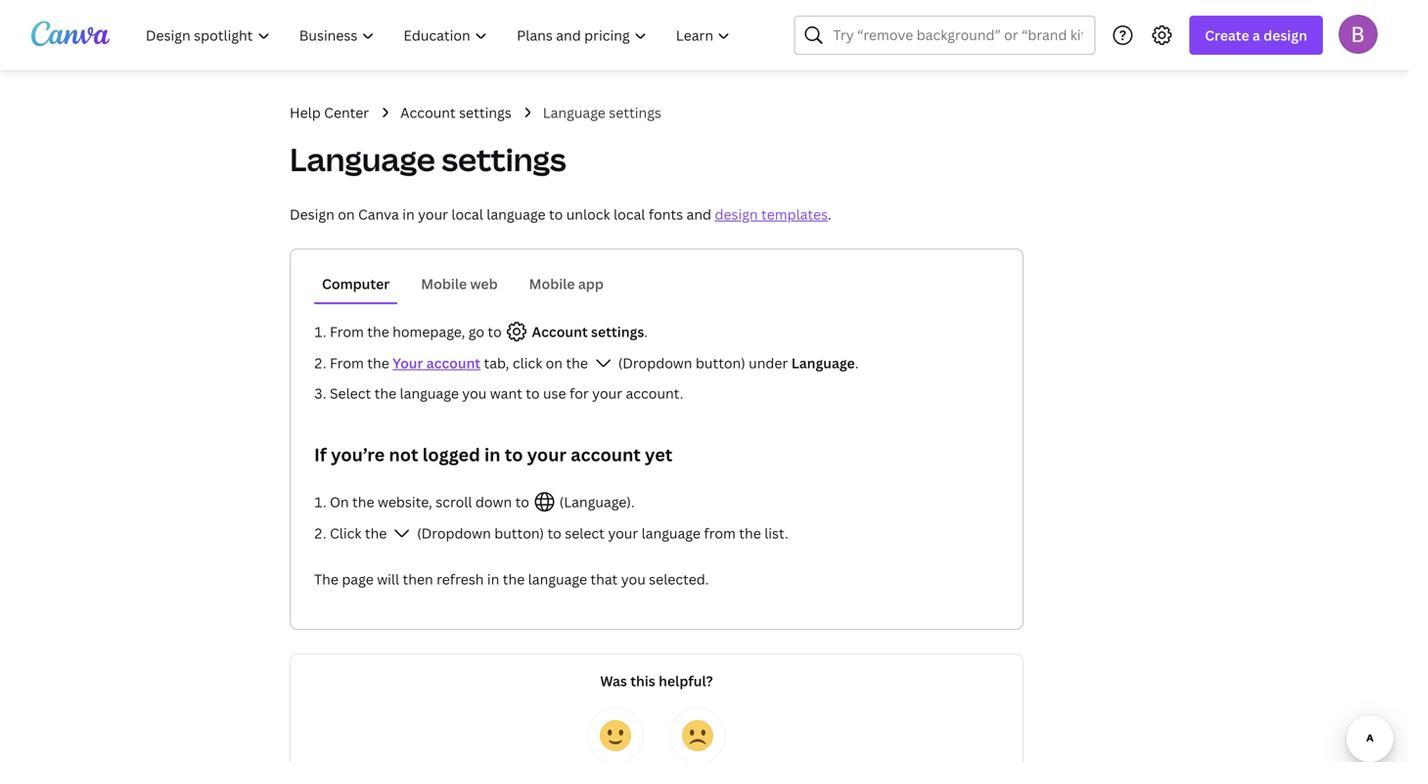 Task type: locate. For each thing, give the bounding box(es) containing it.
the page will then refresh in the language that you selected.
[[314, 570, 709, 589]]

0 horizontal spatial account
[[400, 103, 456, 122]]

fonts
[[649, 205, 683, 224]]

account settings
[[400, 103, 511, 122], [529, 322, 644, 341]]

1 horizontal spatial language
[[543, 103, 606, 122]]

mobile inside button
[[421, 274, 467, 293]]

to up down
[[505, 443, 523, 467]]

mobile left app
[[529, 274, 575, 293]]

button) left "under"
[[696, 354, 745, 372]]

1 horizontal spatial (dropdown
[[618, 354, 692, 372]]

account up (language).
[[571, 443, 641, 467]]

the left your
[[367, 354, 389, 372]]

from for from the homepage, go to
[[330, 322, 364, 341]]

0 horizontal spatial on
[[338, 205, 355, 224]]

help
[[290, 103, 321, 122]]

1 horizontal spatial account
[[571, 443, 641, 467]]

on right click
[[546, 354, 563, 372]]

1 mobile from the left
[[421, 274, 467, 293]]

(dropdown for (dropdown button) under language .
[[618, 354, 692, 372]]

logged
[[423, 443, 480, 467]]

mobile app
[[529, 274, 604, 293]]

to
[[549, 205, 563, 224], [488, 322, 502, 341], [526, 384, 540, 403], [505, 443, 523, 467], [515, 493, 529, 511], [547, 524, 561, 543]]

you left want
[[462, 384, 487, 403]]

you
[[462, 384, 487, 403], [621, 570, 646, 589]]

to right go
[[488, 322, 502, 341]]

on
[[338, 205, 355, 224], [546, 354, 563, 372]]

1 horizontal spatial mobile
[[529, 274, 575, 293]]

0 vertical spatial design
[[1264, 26, 1307, 45]]

2 local from the left
[[613, 205, 645, 224]]

click
[[513, 354, 542, 372]]

the
[[367, 322, 389, 341], [367, 354, 389, 372], [566, 354, 588, 372], [374, 384, 396, 403], [352, 493, 374, 511], [365, 524, 387, 543], [739, 524, 761, 543], [503, 570, 525, 589]]

0 vertical spatial language
[[543, 103, 606, 122]]

1 vertical spatial design
[[715, 205, 758, 224]]

in right "canva"
[[402, 205, 415, 224]]

your
[[393, 354, 423, 372]]

2 vertical spatial .
[[855, 354, 859, 372]]

mobile
[[421, 274, 467, 293], [529, 274, 575, 293]]

your right select
[[608, 524, 638, 543]]

to left the unlock
[[549, 205, 563, 224]]

your
[[418, 205, 448, 224], [592, 384, 622, 403], [527, 443, 567, 467], [608, 524, 638, 543]]

local up mobile web
[[451, 205, 483, 224]]

web
[[470, 274, 498, 293]]

0 vertical spatial .
[[828, 205, 831, 224]]

language settings link
[[543, 102, 661, 123]]

1 vertical spatial account settings
[[529, 322, 644, 341]]

account
[[426, 354, 481, 372], [571, 443, 641, 467]]

mobile web button
[[413, 265, 506, 302]]

1 horizontal spatial .
[[828, 205, 831, 224]]

2 vertical spatial language
[[791, 354, 855, 372]]

2 mobile from the left
[[529, 274, 575, 293]]

design right and
[[715, 205, 758, 224]]

0 vertical spatial language settings
[[543, 103, 661, 122]]

1 horizontal spatial design
[[1264, 26, 1307, 45]]

(dropdown down scroll
[[417, 524, 491, 543]]

refresh
[[437, 570, 484, 589]]

.
[[828, 205, 831, 224], [644, 322, 648, 341], [855, 354, 859, 372]]

in right logged
[[484, 443, 501, 467]]

create
[[1205, 26, 1249, 45]]

(dropdown button) under language .
[[615, 354, 859, 372]]

1 vertical spatial .
[[644, 322, 648, 341]]

(dropdown
[[618, 354, 692, 372], [417, 524, 491, 543]]

the right refresh
[[503, 570, 525, 589]]

design inside 'dropdown button'
[[1264, 26, 1307, 45]]

1 vertical spatial from
[[330, 354, 364, 372]]

button) for under
[[696, 354, 745, 372]]

from down computer "button" at the left top of page
[[330, 322, 364, 341]]

to right down
[[515, 493, 529, 511]]

1 vertical spatial on
[[546, 354, 563, 372]]

account down go
[[426, 354, 481, 372]]

1 vertical spatial account
[[571, 443, 641, 467]]

1 local from the left
[[451, 205, 483, 224]]

settings
[[459, 103, 511, 122], [609, 103, 661, 122], [442, 138, 566, 181], [591, 322, 644, 341]]

local left fonts
[[613, 205, 645, 224]]

the right on
[[352, 493, 374, 511]]

0 horizontal spatial (dropdown
[[417, 524, 491, 543]]

0 vertical spatial (dropdown
[[618, 354, 692, 372]]

1 horizontal spatial local
[[613, 205, 645, 224]]

create a design
[[1205, 26, 1307, 45]]

0 vertical spatial from
[[330, 322, 364, 341]]

(dropdown button) to select your language from the list.
[[417, 524, 789, 543]]

from up select
[[330, 354, 364, 372]]

button)
[[696, 354, 745, 372], [494, 524, 544, 543]]

account
[[400, 103, 456, 122], [532, 322, 588, 341]]

design right a
[[1264, 26, 1307, 45]]

button) for to
[[494, 524, 544, 543]]

0 vertical spatial you
[[462, 384, 487, 403]]

0 horizontal spatial language
[[290, 138, 435, 181]]

your down "use"
[[527, 443, 567, 467]]

click
[[330, 524, 361, 543]]

in
[[402, 205, 415, 224], [484, 443, 501, 467], [487, 570, 499, 589]]

in right refresh
[[487, 570, 499, 589]]

mobile left web
[[421, 274, 467, 293]]

language
[[487, 205, 546, 224], [400, 384, 459, 403], [642, 524, 701, 543], [528, 570, 587, 589]]

0 vertical spatial on
[[338, 205, 355, 224]]

1 vertical spatial button)
[[494, 524, 544, 543]]

0 vertical spatial button)
[[696, 354, 745, 372]]

1 vertical spatial (dropdown
[[417, 524, 491, 543]]

help center link
[[290, 102, 369, 123]]

1 vertical spatial language
[[290, 138, 435, 181]]

on
[[330, 493, 349, 511]]

on left "canva"
[[338, 205, 355, 224]]

0 horizontal spatial local
[[451, 205, 483, 224]]

under
[[749, 354, 788, 372]]

language
[[543, 103, 606, 122], [290, 138, 435, 181], [791, 354, 855, 372]]

select the language you want to use for your account.
[[330, 384, 683, 403]]

will
[[377, 570, 399, 589]]

button) down down
[[494, 524, 544, 543]]

0 horizontal spatial button)
[[494, 524, 544, 543]]

1 horizontal spatial button)
[[696, 354, 745, 372]]

your right "canva"
[[418, 205, 448, 224]]

the
[[314, 570, 338, 589]]

list.
[[764, 524, 789, 543]]

local
[[451, 205, 483, 224], [613, 205, 645, 224]]

computer
[[322, 274, 390, 293]]

0 horizontal spatial mobile
[[421, 274, 467, 293]]

language down "your account" link
[[400, 384, 459, 403]]

want
[[490, 384, 522, 403]]

you're
[[331, 443, 385, 467]]

0 vertical spatial account settings
[[400, 103, 511, 122]]

1 vertical spatial account
[[532, 322, 588, 341]]

2 horizontal spatial .
[[855, 354, 859, 372]]

design
[[1264, 26, 1307, 45], [715, 205, 758, 224]]

account settings down app
[[529, 322, 644, 341]]

from
[[330, 322, 364, 341], [330, 354, 364, 372]]

account down top level navigation element
[[400, 103, 456, 122]]

2 from from the top
[[330, 354, 364, 372]]

2 horizontal spatial language
[[791, 354, 855, 372]]

you right that
[[621, 570, 646, 589]]

select
[[330, 384, 371, 403]]

language settings
[[543, 103, 661, 122], [290, 138, 566, 181]]

the left list.
[[739, 524, 761, 543]]

mobile web
[[421, 274, 498, 293]]

1 horizontal spatial you
[[621, 570, 646, 589]]

account up click
[[532, 322, 588, 341]]

1 from from the top
[[330, 322, 364, 341]]

mobile inside "button"
[[529, 274, 575, 293]]

was
[[600, 672, 627, 690]]

templates
[[761, 205, 828, 224]]

select
[[565, 524, 605, 543]]

(dropdown up account.
[[618, 354, 692, 372]]

0 horizontal spatial account
[[426, 354, 481, 372]]

1 horizontal spatial account
[[532, 322, 588, 341]]

account settings down top level navigation element
[[400, 103, 511, 122]]



Task type: vqa. For each thing, say whether or not it's contained in the screenshot.
Education Creator Education
no



Task type: describe. For each thing, give the bounding box(es) containing it.
2 vertical spatial in
[[487, 570, 499, 589]]

was this helpful?
[[600, 672, 713, 690]]

not
[[389, 443, 418, 467]]

go
[[468, 322, 484, 341]]

0 horizontal spatial account settings
[[400, 103, 511, 122]]

(dropdown for (dropdown button) to select your language from the list.
[[417, 524, 491, 543]]

top level navigation element
[[133, 16, 747, 55]]

and
[[686, 205, 711, 224]]

0 horizontal spatial .
[[644, 322, 648, 341]]

for
[[569, 384, 589, 403]]

account.
[[626, 384, 683, 403]]

account settings link
[[400, 102, 511, 123]]

0 vertical spatial account
[[400, 103, 456, 122]]

your right for
[[592, 384, 622, 403]]

use
[[543, 384, 566, 403]]

down
[[475, 493, 512, 511]]

this
[[630, 672, 655, 690]]

language up selected.
[[642, 524, 701, 543]]

unlock
[[566, 205, 610, 224]]

canva
[[358, 205, 399, 224]]

help center
[[290, 103, 369, 122]]

tab,
[[484, 354, 509, 372]]

1 vertical spatial in
[[484, 443, 501, 467]]

create a design button
[[1189, 16, 1323, 55]]

from the your account tab, click on the
[[330, 354, 591, 372]]

app
[[578, 274, 604, 293]]

0 horizontal spatial design
[[715, 205, 758, 224]]

from the homepage, go to
[[330, 322, 505, 341]]

the right click
[[365, 524, 387, 543]]

to left select
[[547, 524, 561, 543]]

1 vertical spatial language settings
[[290, 138, 566, 181]]

0 vertical spatial account
[[426, 354, 481, 372]]

if you're not logged in to your account yet
[[314, 443, 673, 467]]

1 horizontal spatial on
[[546, 354, 563, 372]]

then
[[403, 570, 433, 589]]

the left homepage,
[[367, 322, 389, 341]]

selected.
[[649, 570, 709, 589]]

center
[[324, 103, 369, 122]]

if
[[314, 443, 327, 467]]

language left the unlock
[[487, 205, 546, 224]]

the up for
[[566, 354, 588, 372]]

yet
[[645, 443, 673, 467]]

mobile for mobile app
[[529, 274, 575, 293]]

the right select
[[374, 384, 396, 403]]

helpful?
[[659, 672, 713, 690]]

page
[[342, 570, 374, 589]]

that
[[590, 570, 618, 589]]

0 horizontal spatial you
[[462, 384, 487, 403]]

your account link
[[393, 354, 481, 372]]

0 vertical spatial in
[[402, 205, 415, 224]]

bob builder image
[[1339, 14, 1378, 54]]

(language).
[[559, 493, 635, 511]]

from
[[704, 524, 736, 543]]

website,
[[378, 493, 432, 511]]

mobile for mobile web
[[421, 274, 467, 293]]

1 horizontal spatial account settings
[[529, 322, 644, 341]]

design on canva in your local language to unlock local fonts and design templates .
[[290, 205, 831, 224]]

design
[[290, 205, 334, 224]]

1 vertical spatial you
[[621, 570, 646, 589]]

homepage,
[[393, 322, 465, 341]]

computer button
[[314, 265, 398, 302]]

language left that
[[528, 570, 587, 589]]

to left "use"
[[526, 384, 540, 403]]

mobile app button
[[521, 265, 612, 302]]

on the website, scroll down to
[[330, 493, 533, 511]]

😔 image
[[682, 720, 713, 752]]

Try "remove background" or "brand kit" search field
[[833, 17, 1083, 54]]

click the
[[330, 524, 390, 543]]

a
[[1253, 26, 1260, 45]]

from for from the your account tab, click on the
[[330, 354, 364, 372]]

design templates link
[[715, 205, 828, 224]]

scroll
[[436, 493, 472, 511]]

🙂 image
[[600, 720, 631, 752]]



